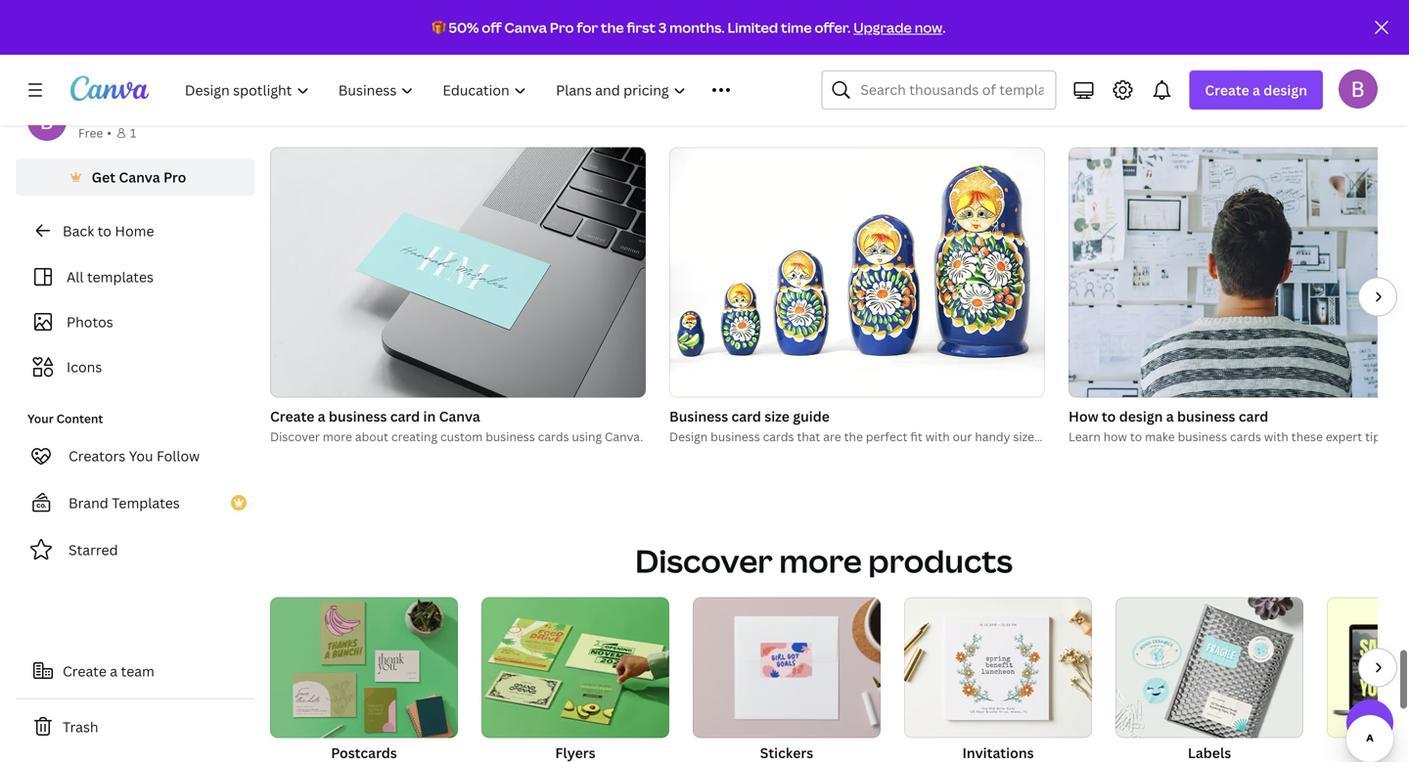 Task type: describe. For each thing, give the bounding box(es) containing it.
card inside create a business card in canva discover more about creating custom business cards using canva.
[[390, 407, 420, 426]]

templates
[[87, 268, 154, 286]]

the inside business card size guide design business cards that are the perfect fit with our handy sizes guide.
[[844, 429, 863, 445]]

cards inside how to design a business card learn how to make business cards with these expert tips!
[[1230, 429, 1261, 445]]

fit
[[910, 429, 923, 445]]

how to design a business card learn how to make business cards with these expert tips!
[[1069, 407, 1390, 445]]

business card size guide design business cards that are the perfect fit with our handy sizes guide.
[[669, 407, 1077, 445]]

a for design
[[1253, 81, 1260, 99]]

now
[[915, 18, 943, 37]]

your content
[[27, 411, 103, 427]]

how
[[1104, 429, 1127, 445]]

make
[[1145, 429, 1175, 445]]

how to design a business card image
[[1069, 147, 1409, 398]]

1 horizontal spatial pro
[[550, 18, 574, 37]]

get canva pro button
[[16, 159, 254, 196]]

back to home link
[[16, 211, 254, 251]]

for
[[577, 18, 598, 37]]

follow
[[157, 447, 200, 465]]

content
[[56, 411, 103, 427]]

canva.
[[605, 429, 643, 445]]

canva inside create a business card in canva discover more about creating custom business cards using canva.
[[439, 407, 480, 426]]

size
[[765, 407, 790, 426]]

more resources
[[702, 90, 946, 132]]

products
[[868, 540, 1013, 582]]

upgrade
[[853, 18, 912, 37]]

0 vertical spatial the
[[601, 18, 624, 37]]

offer.
[[815, 18, 851, 37]]

trash link
[[16, 708, 254, 747]]

business
[[669, 407, 728, 426]]

months.
[[669, 18, 725, 37]]

about
[[355, 429, 388, 445]]

create for create a design
[[1205, 81, 1249, 99]]

creators
[[68, 447, 126, 465]]

create a business card in canva link
[[270, 406, 646, 427]]

how
[[1069, 407, 1099, 426]]

more
[[702, 90, 784, 132]]

trash
[[63, 718, 98, 736]]

stickers image
[[693, 597, 881, 738]]

get canva pro
[[92, 168, 186, 186]]

all
[[67, 268, 84, 286]]

flyers image
[[481, 597, 669, 738]]

photos
[[67, 313, 113, 331]]

back to home
[[63, 222, 154, 240]]

labels image
[[1116, 597, 1303, 738]]

brand templates link
[[16, 483, 254, 523]]

50%
[[449, 18, 479, 37]]

create for create a business card in canva discover more about creating custom business cards using canva.
[[270, 407, 314, 426]]

sizes
[[1013, 429, 1040, 445]]

a for team
[[110, 662, 118, 681]]

how to design a business card link
[[1069, 406, 1409, 427]]

free •
[[78, 125, 111, 141]]

canva inside button
[[119, 168, 160, 186]]

brand templates
[[68, 494, 180, 512]]

off
[[482, 18, 502, 37]]

learn
[[1069, 429, 1101, 445]]

cards inside create a business card in canva discover more about creating custom business cards using canva.
[[538, 429, 569, 445]]

create a design
[[1205, 81, 1307, 99]]

pro inside button
[[163, 168, 186, 186]]

invitations image
[[904, 597, 1092, 738]]

video editor image
[[1327, 597, 1409, 738]]

custom
[[440, 429, 483, 445]]

discover more products
[[635, 540, 1013, 582]]



Task type: locate. For each thing, give the bounding box(es) containing it.
in
[[423, 407, 436, 426]]

1 horizontal spatial more
[[779, 540, 862, 582]]

all templates link
[[27, 258, 243, 296]]

1 horizontal spatial design
[[1264, 81, 1307, 99]]

a for business
[[318, 407, 325, 426]]

2 horizontal spatial create
[[1205, 81, 1249, 99]]

with for business card size guide
[[925, 429, 950, 445]]

discover inside create a business card in canva discover more about creating custom business cards using canva.
[[270, 429, 320, 445]]

photos link
[[27, 303, 243, 341]]

create inside "button"
[[63, 662, 107, 681]]

🎁 50% off canva pro for the first 3 months. limited time offer. upgrade now .
[[432, 18, 946, 37]]

that
[[797, 429, 820, 445]]

business inside business card size guide design business cards that are the perfect fit with our handy sizes guide.
[[711, 429, 760, 445]]

to for how
[[1102, 407, 1116, 426]]

team
[[121, 662, 154, 681]]

cards down size
[[763, 429, 794, 445]]

.
[[943, 18, 946, 37]]

None search field
[[821, 70, 1056, 110]]

design left the bob builder image
[[1264, 81, 1307, 99]]

guide.
[[1043, 429, 1077, 445]]

0 vertical spatial canva
[[504, 18, 547, 37]]

a inside 'create a design' dropdown button
[[1253, 81, 1260, 99]]

limited
[[728, 18, 778, 37]]

to
[[97, 222, 112, 240], [1102, 407, 1116, 426], [1130, 429, 1142, 445]]

3
[[658, 18, 667, 37]]

cards inside business card size guide design business cards that are the perfect fit with our handy sizes guide.
[[763, 429, 794, 445]]

top level navigation element
[[172, 70, 774, 110], [172, 70, 774, 110]]

cards
[[538, 429, 569, 445], [763, 429, 794, 445], [1230, 429, 1261, 445]]

card
[[390, 407, 420, 426], [731, 407, 761, 426], [1239, 407, 1268, 426]]

with inside how to design a business card learn how to make business cards with these expert tips!
[[1264, 429, 1289, 445]]

0 vertical spatial pro
[[550, 18, 574, 37]]

create inside create a business card in canva discover more about creating custom business cards using canva.
[[270, 407, 314, 426]]

0 horizontal spatial discover
[[270, 429, 320, 445]]

1
[[130, 125, 136, 141]]

first
[[627, 18, 656, 37]]

2 horizontal spatial cards
[[1230, 429, 1261, 445]]

create
[[1205, 81, 1249, 99], [270, 407, 314, 426], [63, 662, 107, 681]]

creators you follow
[[68, 447, 200, 465]]

design for a
[[1264, 81, 1307, 99]]

design
[[1264, 81, 1307, 99], [1119, 407, 1163, 426]]

•
[[107, 125, 111, 141]]

0 vertical spatial to
[[97, 222, 112, 240]]

to right how
[[1130, 429, 1142, 445]]

pro left for
[[550, 18, 574, 37]]

2 horizontal spatial card
[[1239, 407, 1268, 426]]

these
[[1291, 429, 1323, 445]]

icons link
[[27, 348, 243, 386]]

starred
[[68, 541, 118, 559]]

2 horizontal spatial to
[[1130, 429, 1142, 445]]

home
[[115, 222, 154, 240]]

canva
[[504, 18, 547, 37], [119, 168, 160, 186], [439, 407, 480, 426]]

cards down the how to design a business card link
[[1230, 429, 1261, 445]]

your
[[27, 411, 54, 427]]

3 card from the left
[[1239, 407, 1268, 426]]

a
[[1253, 81, 1260, 99], [318, 407, 325, 426], [1166, 407, 1174, 426], [110, 662, 118, 681]]

more
[[323, 429, 352, 445], [779, 540, 862, 582]]

using
[[572, 429, 602, 445]]

2 vertical spatial canva
[[439, 407, 480, 426]]

2 horizontal spatial canva
[[504, 18, 547, 37]]

card inside business card size guide design business cards that are the perfect fit with our handy sizes guide.
[[731, 407, 761, 426]]

2 with from the left
[[1264, 429, 1289, 445]]

resources
[[790, 90, 946, 132]]

our
[[953, 429, 972, 445]]

brand
[[68, 494, 108, 512]]

create a business card in canva image
[[270, 147, 646, 398]]

0 vertical spatial create
[[1205, 81, 1249, 99]]

with right fit
[[925, 429, 950, 445]]

card inside how to design a business card learn how to make business cards with these expert tips!
[[1239, 407, 1268, 426]]

postcards image
[[270, 597, 458, 738]]

guide
[[793, 407, 830, 426]]

starred link
[[16, 530, 254, 570]]

1 vertical spatial to
[[1102, 407, 1116, 426]]

create inside dropdown button
[[1205, 81, 1249, 99]]

to up how
[[1102, 407, 1116, 426]]

1 horizontal spatial discover
[[635, 540, 773, 582]]

expert
[[1326, 429, 1362, 445]]

1 horizontal spatial cards
[[763, 429, 794, 445]]

perfect
[[866, 429, 908, 445]]

1 horizontal spatial the
[[844, 429, 863, 445]]

pro
[[550, 18, 574, 37], [163, 168, 186, 186]]

free
[[78, 125, 103, 141]]

to for back
[[97, 222, 112, 240]]

design up make
[[1119, 407, 1163, 426]]

icons
[[67, 358, 102, 376]]

0 horizontal spatial to
[[97, 222, 112, 240]]

create a team button
[[16, 652, 254, 691]]

cards left using
[[538, 429, 569, 445]]

get
[[92, 168, 116, 186]]

creators you follow link
[[16, 436, 254, 476]]

you
[[129, 447, 153, 465]]

0 vertical spatial more
[[323, 429, 352, 445]]

time
[[781, 18, 812, 37]]

design
[[669, 429, 708, 445]]

more inside create a business card in canva discover more about creating custom business cards using canva.
[[323, 429, 352, 445]]

1 horizontal spatial card
[[731, 407, 761, 426]]

with left "these"
[[1264, 429, 1289, 445]]

0 horizontal spatial the
[[601, 18, 624, 37]]

1 horizontal spatial with
[[1264, 429, 1289, 445]]

the right for
[[601, 18, 624, 37]]

1 horizontal spatial to
[[1102, 407, 1116, 426]]

to right back
[[97, 222, 112, 240]]

Search search field
[[861, 71, 1044, 109]]

with
[[925, 429, 950, 445], [1264, 429, 1289, 445]]

canva up custom
[[439, 407, 480, 426]]

1 horizontal spatial canva
[[439, 407, 480, 426]]

all templates
[[67, 268, 154, 286]]

1 with from the left
[[925, 429, 950, 445]]

discover
[[270, 429, 320, 445], [635, 540, 773, 582]]

1 horizontal spatial create
[[270, 407, 314, 426]]

with inside business card size guide design business cards that are the perfect fit with our handy sizes guide.
[[925, 429, 950, 445]]

0 horizontal spatial design
[[1119, 407, 1163, 426]]

the
[[601, 18, 624, 37], [844, 429, 863, 445]]

templates
[[112, 494, 180, 512]]

design for to
[[1119, 407, 1163, 426]]

upgrade now button
[[853, 18, 943, 37]]

business
[[329, 407, 387, 426], [1177, 407, 1235, 426], [486, 429, 535, 445], [711, 429, 760, 445], [1178, 429, 1227, 445]]

1 vertical spatial discover
[[635, 540, 773, 582]]

handy
[[975, 429, 1010, 445]]

1 vertical spatial create
[[270, 407, 314, 426]]

0 horizontal spatial with
[[925, 429, 950, 445]]

1 card from the left
[[390, 407, 420, 426]]

canva right off
[[504, 18, 547, 37]]

2 vertical spatial create
[[63, 662, 107, 681]]

2 cards from the left
[[763, 429, 794, 445]]

0 horizontal spatial more
[[323, 429, 352, 445]]

the down business card size guide link
[[844, 429, 863, 445]]

tips!
[[1365, 429, 1390, 445]]

create a design button
[[1189, 70, 1323, 110]]

0 horizontal spatial create
[[63, 662, 107, 681]]

bob builder image
[[1339, 69, 1378, 108]]

1 vertical spatial design
[[1119, 407, 1163, 426]]

0 horizontal spatial canva
[[119, 168, 160, 186]]

1 vertical spatial pro
[[163, 168, 186, 186]]

canva right get
[[119, 168, 160, 186]]

1 cards from the left
[[538, 429, 569, 445]]

0 vertical spatial design
[[1264, 81, 1307, 99]]

business card size guide image
[[669, 147, 1045, 398]]

1 vertical spatial canva
[[119, 168, 160, 186]]

back
[[63, 222, 94, 240]]

create a business card in canva discover more about creating custom business cards using canva.
[[270, 407, 643, 445]]

a inside how to design a business card learn how to make business cards with these expert tips!
[[1166, 407, 1174, 426]]

0 horizontal spatial pro
[[163, 168, 186, 186]]

1 vertical spatial the
[[844, 429, 863, 445]]

design inside dropdown button
[[1264, 81, 1307, 99]]

2 vertical spatial to
[[1130, 429, 1142, 445]]

business card size guide link
[[669, 406, 1045, 427]]

0 horizontal spatial cards
[[538, 429, 569, 445]]

create for create a team
[[63, 662, 107, 681]]

0 vertical spatial discover
[[270, 429, 320, 445]]

2 card from the left
[[731, 407, 761, 426]]

3 cards from the left
[[1230, 429, 1261, 445]]

a inside create a team "button"
[[110, 662, 118, 681]]

creating
[[391, 429, 437, 445]]

design inside how to design a business card learn how to make business cards with these expert tips!
[[1119, 407, 1163, 426]]

with for how to design a business card
[[1264, 429, 1289, 445]]

🎁
[[432, 18, 446, 37]]

1 vertical spatial more
[[779, 540, 862, 582]]

create a team
[[63, 662, 154, 681]]

a inside create a business card in canva discover more about creating custom business cards using canva.
[[318, 407, 325, 426]]

pro up back to home link at the left of page
[[163, 168, 186, 186]]

are
[[823, 429, 841, 445]]

0 horizontal spatial card
[[390, 407, 420, 426]]



Task type: vqa. For each thing, say whether or not it's contained in the screenshot.
education creator link
no



